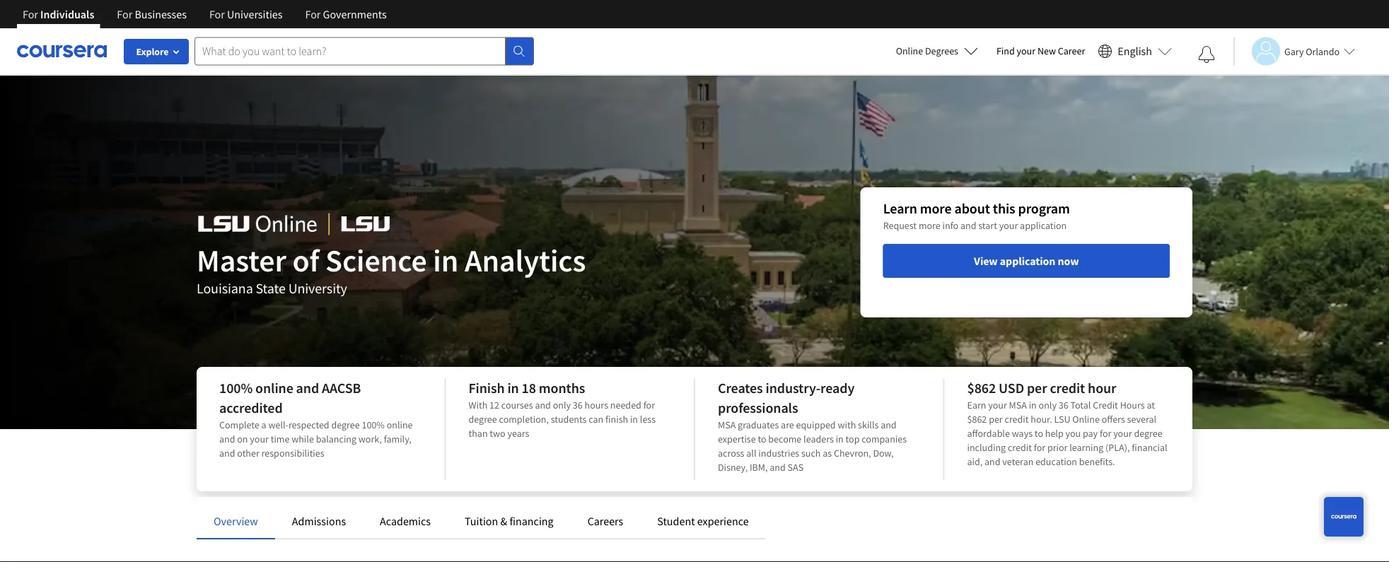 Task type: locate. For each thing, give the bounding box(es) containing it.
application down program
[[1020, 219, 1067, 232]]

offers
[[1102, 413, 1125, 426]]

online left degrees
[[896, 45, 923, 57]]

your up (pla), on the right of page
[[1113, 427, 1132, 440]]

0 vertical spatial $862
[[967, 379, 996, 397]]

1 vertical spatial 100%
[[362, 419, 385, 431]]

state
[[256, 280, 286, 297]]

2 horizontal spatial degree
[[1134, 427, 1163, 440]]

gary orlando
[[1284, 45, 1340, 58]]

your inside 100% online and aacsb accredited complete a well-respected degree 100% online and on your time while balancing work, family, and other responsibilities
[[250, 433, 269, 446]]

only
[[553, 399, 571, 412], [1039, 399, 1057, 412]]

0 horizontal spatial 36
[[573, 399, 583, 412]]

application left now
[[1000, 254, 1056, 268]]

for up less
[[643, 399, 655, 412]]

industry-
[[766, 379, 820, 397]]

in inside creates industry-ready professionals msa graduates are equipped with skills and expertise to become leaders in top companies across all industries such as chevron, dow, disney, ibm, and sas
[[836, 433, 844, 446]]

for inside finish in 18 months with 12 courses and only 36 hours needed for degree completion, students can finish in less than two years
[[643, 399, 655, 412]]

years
[[507, 427, 529, 440]]

english button
[[1092, 28, 1178, 74]]

degree inside the $862 usd per credit hour earn your msa in only 36 total credit hours at $862 per credit hour.  lsu online offers several affordable ways to help you pay for your degree including credit for prior learning (pla), financial aid, and veteran education benefits.
[[1134, 427, 1163, 440]]

What do you want to learn? text field
[[194, 37, 506, 65]]

1 only from the left
[[553, 399, 571, 412]]

total
[[1070, 399, 1091, 412]]

msa inside the $862 usd per credit hour earn your msa in only 36 total credit hours at $862 per credit hour.  lsu online offers several affordable ways to help you pay for your degree including credit for prior learning (pla), financial aid, and veteran education benefits.
[[1009, 399, 1027, 412]]

0 horizontal spatial online
[[896, 45, 923, 57]]

0 vertical spatial msa
[[1009, 399, 1027, 412]]

careers link
[[587, 514, 623, 528]]

online up pay
[[1072, 413, 1100, 426]]

0 horizontal spatial degree
[[331, 419, 360, 431]]

become
[[768, 433, 802, 446]]

to down the hour.
[[1035, 427, 1043, 440]]

respected
[[288, 419, 329, 431]]

for businesses
[[117, 7, 187, 21]]

ways
[[1012, 427, 1033, 440]]

for
[[23, 7, 38, 21], [117, 7, 132, 21], [209, 7, 225, 21], [305, 7, 321, 21]]

program
[[1018, 200, 1070, 217]]

1 vertical spatial more
[[919, 219, 940, 232]]

1 vertical spatial application
[[1000, 254, 1056, 268]]

for right pay
[[1100, 427, 1111, 440]]

&
[[500, 514, 507, 528]]

admissions link
[[292, 514, 346, 528]]

aacsb
[[322, 379, 361, 397]]

online up accredited
[[255, 379, 293, 397]]

only up students
[[553, 399, 571, 412]]

credit up the total
[[1050, 379, 1085, 397]]

while
[[292, 433, 314, 446]]

1 horizontal spatial online
[[1072, 413, 1100, 426]]

2 vertical spatial for
[[1034, 441, 1045, 454]]

and left aacsb
[[296, 379, 319, 397]]

several
[[1127, 413, 1156, 426]]

view
[[974, 254, 998, 268]]

per
[[1027, 379, 1047, 397], [989, 413, 1003, 426]]

msa up 'expertise'
[[718, 419, 736, 431]]

student experience link
[[657, 514, 749, 528]]

1 vertical spatial for
[[1100, 427, 1111, 440]]

and left other
[[219, 447, 235, 460]]

in left less
[[630, 413, 638, 426]]

disney,
[[718, 461, 748, 474]]

for left governments
[[305, 7, 321, 21]]

skills
[[858, 419, 879, 431]]

4 for from the left
[[305, 7, 321, 21]]

for left individuals
[[23, 7, 38, 21]]

1 horizontal spatial only
[[1039, 399, 1057, 412]]

veteran
[[1002, 455, 1034, 468]]

online up family,
[[387, 419, 413, 431]]

needed
[[610, 399, 641, 412]]

accredited
[[219, 399, 283, 417]]

graduates
[[738, 419, 779, 431]]

and inside learn more about this program request more info and start your application
[[960, 219, 976, 232]]

businesses
[[135, 7, 187, 21]]

0 horizontal spatial for
[[643, 399, 655, 412]]

explore
[[136, 45, 169, 58]]

more up info
[[920, 200, 952, 217]]

2 for from the left
[[117, 7, 132, 21]]

courses
[[501, 399, 533, 412]]

for for universities
[[209, 7, 225, 21]]

0 vertical spatial online
[[896, 45, 923, 57]]

such
[[801, 447, 821, 460]]

1 horizontal spatial degree
[[469, 413, 497, 426]]

1 horizontal spatial per
[[1027, 379, 1047, 397]]

credit up 'ways'
[[1005, 413, 1029, 426]]

career
[[1058, 45, 1085, 57]]

academics link
[[380, 514, 431, 528]]

admissions
[[292, 514, 346, 528]]

application
[[1020, 219, 1067, 232], [1000, 254, 1056, 268]]

your down a
[[250, 433, 269, 446]]

$862 usd per credit hour earn your msa in only 36 total credit hours at $862 per credit hour.  lsu online offers several affordable ways to help you pay for your degree including credit for prior learning (pla), financial aid, and veteran education benefits.
[[967, 379, 1167, 468]]

master of science in analytics louisiana state university
[[197, 240, 586, 297]]

2 36 from the left
[[1059, 399, 1068, 412]]

view application now
[[974, 254, 1079, 268]]

hour
[[1088, 379, 1116, 397]]

0 horizontal spatial only
[[553, 399, 571, 412]]

36 inside finish in 18 months with 12 courses and only 36 hours needed for degree completion, students can finish in less than two years
[[573, 399, 583, 412]]

learn
[[883, 200, 917, 217]]

including
[[967, 441, 1006, 454]]

education
[[1036, 455, 1077, 468]]

online
[[896, 45, 923, 57], [1072, 413, 1100, 426]]

credit up veteran
[[1008, 441, 1032, 454]]

in right science
[[433, 240, 459, 280]]

learning
[[1070, 441, 1104, 454]]

0 horizontal spatial per
[[989, 413, 1003, 426]]

0 vertical spatial per
[[1027, 379, 1047, 397]]

finish
[[605, 413, 628, 426]]

more left info
[[919, 219, 940, 232]]

only inside the $862 usd per credit hour earn your msa in only 36 total credit hours at $862 per credit hour.  lsu online offers several affordable ways to help you pay for your degree including credit for prior learning (pla), financial aid, and veteran education benefits.
[[1039, 399, 1057, 412]]

tuition
[[465, 514, 498, 528]]

0 horizontal spatial 100%
[[219, 379, 253, 397]]

and down about at right
[[960, 219, 976, 232]]

degree up than
[[469, 413, 497, 426]]

per right usd
[[1027, 379, 1047, 397]]

and down including
[[985, 455, 1000, 468]]

1 vertical spatial online
[[1072, 413, 1100, 426]]

earn
[[967, 399, 986, 412]]

1 vertical spatial per
[[989, 413, 1003, 426]]

less
[[640, 413, 656, 426]]

100% up work,
[[362, 419, 385, 431]]

2 only from the left
[[1039, 399, 1057, 412]]

2 vertical spatial credit
[[1008, 441, 1032, 454]]

(pla),
[[1105, 441, 1130, 454]]

degree up balancing
[[331, 419, 360, 431]]

hours
[[585, 399, 608, 412]]

application inside learn more about this program request more info and start your application
[[1020, 219, 1067, 232]]

learn more about this program request more info and start your application
[[883, 200, 1070, 232]]

0 vertical spatial more
[[920, 200, 952, 217]]

gary
[[1284, 45, 1304, 58]]

for left the universities
[[209, 7, 225, 21]]

0 vertical spatial for
[[643, 399, 655, 412]]

0 horizontal spatial to
[[758, 433, 766, 446]]

and inside the $862 usd per credit hour earn your msa in only 36 total credit hours at $862 per credit hour.  lsu online offers several affordable ways to help you pay for your degree including credit for prior learning (pla), financial aid, and veteran education benefits.
[[985, 455, 1000, 468]]

of
[[292, 240, 319, 280]]

degree up financial
[[1134, 427, 1163, 440]]

your down this
[[999, 219, 1018, 232]]

and down 18
[[535, 399, 551, 412]]

overview
[[214, 514, 258, 528]]

36
[[573, 399, 583, 412], [1059, 399, 1068, 412]]

on
[[237, 433, 248, 446]]

banner navigation
[[11, 0, 398, 28]]

2 $862 from the top
[[967, 413, 987, 426]]

for left the businesses
[[117, 7, 132, 21]]

individuals
[[40, 7, 94, 21]]

universities
[[227, 7, 283, 21]]

in left top
[[836, 433, 844, 446]]

1 for from the left
[[23, 7, 38, 21]]

top
[[846, 433, 860, 446]]

3 for from the left
[[209, 7, 225, 21]]

completion,
[[499, 413, 549, 426]]

hour.
[[1031, 413, 1052, 426]]

ibm,
[[750, 461, 768, 474]]

your right 'find'
[[1017, 45, 1035, 57]]

only up the hour.
[[1039, 399, 1057, 412]]

$862 up earn
[[967, 379, 996, 397]]

36 up students
[[573, 399, 583, 412]]

0 horizontal spatial online
[[255, 379, 293, 397]]

application inside button
[[1000, 254, 1056, 268]]

to down graduates on the right bottom of page
[[758, 433, 766, 446]]

36 up the lsu
[[1059, 399, 1068, 412]]

to inside creates industry-ready professionals msa graduates are equipped with skills and expertise to become leaders in top companies across all industries such as chevron, dow, disney, ibm, and sas
[[758, 433, 766, 446]]

1 36 from the left
[[573, 399, 583, 412]]

1 horizontal spatial msa
[[1009, 399, 1027, 412]]

0 horizontal spatial msa
[[718, 419, 736, 431]]

for individuals
[[23, 7, 94, 21]]

financing
[[510, 514, 554, 528]]

1 vertical spatial credit
[[1005, 413, 1029, 426]]

0 vertical spatial application
[[1020, 219, 1067, 232]]

now
[[1058, 254, 1079, 268]]

1 vertical spatial msa
[[718, 419, 736, 431]]

1 horizontal spatial online
[[387, 419, 413, 431]]

for left prior
[[1034, 441, 1045, 454]]

degree inside 100% online and aacsb accredited complete a well-respected degree 100% online and on your time while balancing work, family, and other responsibilities
[[331, 419, 360, 431]]

and down "industries"
[[770, 461, 786, 474]]

2 horizontal spatial for
[[1100, 427, 1111, 440]]

$862 down earn
[[967, 413, 987, 426]]

explore button
[[124, 39, 189, 64]]

1 horizontal spatial to
[[1035, 427, 1043, 440]]

in up the hour.
[[1029, 399, 1037, 412]]

dow,
[[873, 447, 894, 460]]

more
[[920, 200, 952, 217], [919, 219, 940, 232]]

None search field
[[194, 37, 534, 65]]

per up affordable
[[989, 413, 1003, 426]]

two
[[490, 427, 505, 440]]

1 vertical spatial $862
[[967, 413, 987, 426]]

show notifications image
[[1198, 46, 1215, 63]]

1 horizontal spatial 36
[[1059, 399, 1068, 412]]

leaders
[[804, 433, 834, 446]]

msa down usd
[[1009, 399, 1027, 412]]

100% up accredited
[[219, 379, 253, 397]]



Task type: describe. For each thing, give the bounding box(es) containing it.
tuition & financing
[[465, 514, 554, 528]]

gary orlando button
[[1233, 37, 1355, 65]]

request
[[883, 219, 917, 232]]

with
[[469, 399, 488, 412]]

online degrees button
[[885, 35, 989, 66]]

creates
[[718, 379, 763, 397]]

finish
[[469, 379, 505, 397]]

view application now button
[[883, 244, 1170, 278]]

1 horizontal spatial 100%
[[362, 419, 385, 431]]

university
[[288, 280, 347, 297]]

help
[[1045, 427, 1064, 440]]

industries
[[758, 447, 799, 460]]

and inside finish in 18 months with 12 courses and only 36 hours needed for degree completion, students can finish in less than two years
[[535, 399, 551, 412]]

in inside the $862 usd per credit hour earn your msa in only 36 total credit hours at $862 per credit hour.  lsu online offers several affordable ways to help you pay for your degree including credit for prior learning (pla), financial aid, and veteran education benefits.
[[1029, 399, 1037, 412]]

lsu
[[1054, 413, 1070, 426]]

at
[[1147, 399, 1155, 412]]

100% online and aacsb accredited complete a well-respected degree 100% online and on your time while balancing work, family, and other responsibilities
[[219, 379, 413, 460]]

msa inside creates industry-ready professionals msa graduates are equipped with skills and expertise to become leaders in top companies across all industries such as chevron, dow, disney, ibm, and sas
[[718, 419, 736, 431]]

online inside the $862 usd per credit hour earn your msa in only 36 total credit hours at $862 per credit hour.  lsu online offers several affordable ways to help you pay for your degree including credit for prior learning (pla), financial aid, and veteran education benefits.
[[1072, 413, 1100, 426]]

orlando
[[1306, 45, 1340, 58]]

your inside learn more about this program request more info and start your application
[[999, 219, 1018, 232]]

info
[[942, 219, 958, 232]]

and up companies
[[881, 419, 897, 431]]

new
[[1037, 45, 1056, 57]]

0 vertical spatial online
[[255, 379, 293, 397]]

chevron,
[[834, 447, 871, 460]]

you
[[1065, 427, 1081, 440]]

1 vertical spatial online
[[387, 419, 413, 431]]

find
[[997, 45, 1015, 57]]

only inside finish in 18 months with 12 courses and only 36 hours needed for degree completion, students can finish in less than two years
[[553, 399, 571, 412]]

analytics
[[465, 240, 586, 280]]

all
[[746, 447, 756, 460]]

degree inside finish in 18 months with 12 courses and only 36 hours needed for degree completion, students can finish in less than two years
[[469, 413, 497, 426]]

other
[[237, 447, 259, 460]]

1 horizontal spatial for
[[1034, 441, 1045, 454]]

0 vertical spatial 100%
[[219, 379, 253, 397]]

for for individuals
[[23, 7, 38, 21]]

prior
[[1047, 441, 1068, 454]]

creates industry-ready professionals msa graduates are equipped with skills and expertise to become leaders in top companies across all industries such as chevron, dow, disney, ibm, and sas
[[718, 379, 907, 474]]

balancing
[[316, 433, 357, 446]]

aid,
[[967, 455, 983, 468]]

louisiana state university logo image
[[197, 207, 391, 242]]

usd
[[999, 379, 1024, 397]]

benefits.
[[1079, 455, 1115, 468]]

professionals
[[718, 399, 798, 417]]

students
[[551, 413, 587, 426]]

are
[[781, 419, 794, 431]]

in inside master of science in analytics louisiana state university
[[433, 240, 459, 280]]

can
[[589, 413, 603, 426]]

12
[[489, 399, 499, 412]]

hours
[[1120, 399, 1145, 412]]

credit
[[1093, 399, 1118, 412]]

a
[[261, 419, 266, 431]]

academics
[[380, 514, 431, 528]]

equipped
[[796, 419, 836, 431]]

student
[[657, 514, 695, 528]]

companies
[[862, 433, 907, 446]]

coursera image
[[17, 40, 107, 62]]

start
[[978, 219, 997, 232]]

to inside the $862 usd per credit hour earn your msa in only 36 total credit hours at $862 per credit hour.  lsu online offers several affordable ways to help you pay for your degree including credit for prior learning (pla), financial aid, and veteran education benefits.
[[1035, 427, 1043, 440]]

science
[[325, 240, 427, 280]]

tuition & financing link
[[465, 514, 554, 528]]

english
[[1118, 44, 1152, 58]]

expertise
[[718, 433, 756, 446]]

family,
[[384, 433, 411, 446]]

affordable
[[967, 427, 1010, 440]]

in left 18
[[507, 379, 519, 397]]

student experience
[[657, 514, 749, 528]]

complete
[[219, 419, 259, 431]]

careers
[[587, 514, 623, 528]]

for universities
[[209, 7, 283, 21]]

sas
[[788, 461, 804, 474]]

18
[[522, 379, 536, 397]]

financial
[[1132, 441, 1167, 454]]

find your new career link
[[989, 42, 1092, 60]]

governments
[[323, 7, 387, 21]]

degrees
[[925, 45, 958, 57]]

for governments
[[305, 7, 387, 21]]

0 vertical spatial credit
[[1050, 379, 1085, 397]]

online inside popup button
[[896, 45, 923, 57]]

for for governments
[[305, 7, 321, 21]]

ready
[[820, 379, 855, 397]]

36 inside the $862 usd per credit hour earn your msa in only 36 total credit hours at $862 per credit hour.  lsu online offers several affordable ways to help you pay for your degree including credit for prior learning (pla), financial aid, and veteran education benefits.
[[1059, 399, 1068, 412]]

overview link
[[214, 514, 258, 528]]

than
[[469, 427, 488, 440]]

1 $862 from the top
[[967, 379, 996, 397]]

for for businesses
[[117, 7, 132, 21]]

and left on
[[219, 433, 235, 446]]

your right earn
[[988, 399, 1007, 412]]



Task type: vqa. For each thing, say whether or not it's contained in the screenshot.
Careers
yes



